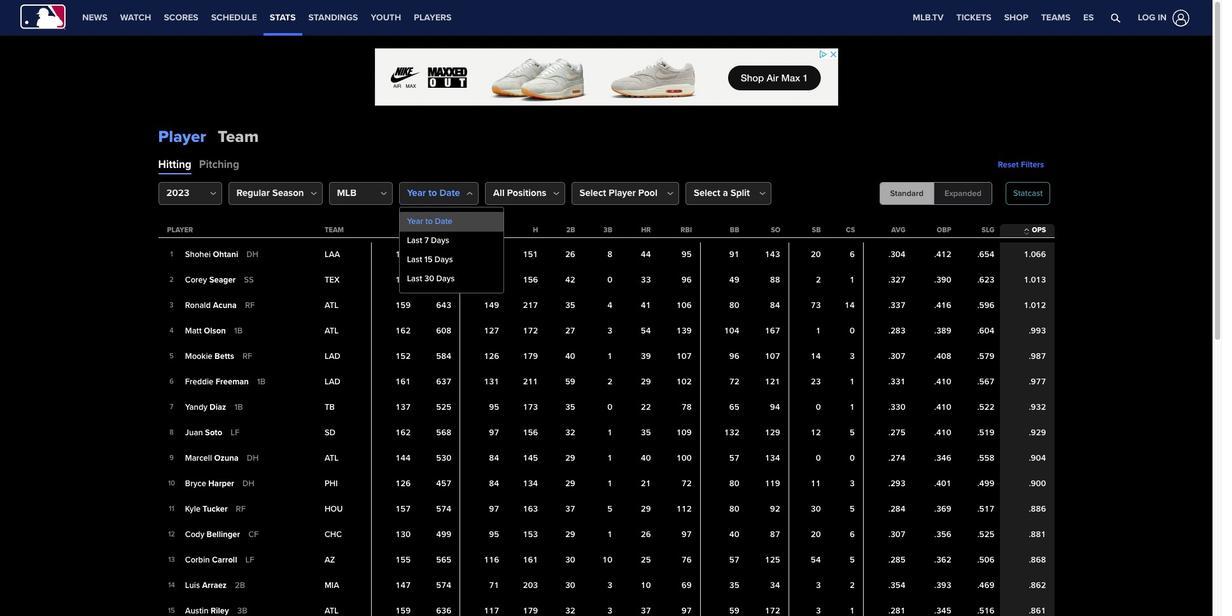 Task type: vqa. For each thing, say whether or not it's contained in the screenshot.
'Year's'
no



Task type: describe. For each thing, give the bounding box(es) containing it.
hitting
[[158, 158, 192, 171]]

35 link left 34
[[730, 581, 740, 591]]

35 left 34
[[730, 581, 740, 591]]

116
[[484, 555, 499, 566]]

565
[[436, 555, 452, 566]]

3b inside button
[[604, 226, 613, 235]]

1 vertical spatial 11
[[169, 505, 174, 514]]

avg button
[[889, 225, 909, 236]]

diaz
[[210, 402, 226, 413]]

rf for tucker
[[236, 504, 246, 514]]

ab
[[442, 226, 452, 235]]

57 for 134
[[730, 453, 740, 464]]

2 right 59 link
[[608, 377, 613, 387]]

29 link for 40
[[566, 453, 576, 464]]

statcast link
[[1006, 182, 1051, 224]]

153 link
[[523, 530, 538, 540]]

1 vertical spatial 2b
[[235, 581, 245, 591]]

71
[[489, 581, 499, 591]]

1 horizontal spatial 54
[[811, 555, 821, 566]]

players
[[414, 12, 452, 23]]

23
[[811, 377, 821, 387]]

schedule
[[211, 12, 257, 23]]

0 vertical spatial 134 link
[[765, 453, 781, 464]]

chc
[[325, 530, 342, 540]]

teams link
[[1035, 0, 1078, 36]]

5 right 37 link
[[608, 504, 613, 515]]

0 horizontal spatial 96
[[682, 275, 692, 285]]

watch link
[[114, 0, 158, 36]]

1 vertical spatial 10 link
[[641, 581, 651, 591]]

dh for ohtani
[[247, 250, 259, 260]]

ops
[[1033, 226, 1047, 235]]

0 horizontal spatial 134 link
[[523, 479, 538, 489]]

youth link
[[365, 0, 408, 36]]

1 link for 21
[[608, 479, 613, 489]]

0 vertical spatial 10
[[168, 480, 175, 488]]

0 horizontal spatial 54
[[641, 326, 651, 336]]

2 107 from the left
[[765, 352, 781, 362]]

rf for acuna
[[245, 300, 255, 311]]

0 vertical spatial 26
[[566, 250, 576, 260]]

.654
[[978, 250, 995, 260]]

ronald
[[185, 300, 211, 311]]

172
[[523, 326, 538, 336]]

97 for 163
[[489, 504, 499, 515]]

30 right 161 link
[[566, 555, 576, 566]]

5 for 156
[[850, 428, 855, 438]]

29 link up 22 link
[[641, 377, 651, 387]]

147
[[396, 581, 411, 591]]

145
[[523, 453, 538, 464]]

27
[[566, 326, 576, 336]]

0 vertical spatial 4
[[608, 301, 613, 311]]

0 vertical spatial 14
[[845, 301, 855, 311]]

2 horizontal spatial 40 link
[[730, 530, 740, 540]]

matt olson
[[185, 326, 226, 336]]

127
[[484, 326, 499, 336]]

29 for 26
[[566, 530, 576, 540]]

0 horizontal spatial 12
[[168, 531, 175, 539]]

ops button
[[1025, 225, 1049, 239]]

standard
[[891, 188, 924, 198]]

6 for 151
[[850, 250, 855, 260]]

20 for 143
[[811, 250, 821, 260]]

.977
[[1030, 377, 1047, 387]]

1 horizontal spatial 7
[[425, 236, 429, 246]]

88
[[771, 275, 781, 285]]

91
[[730, 250, 740, 260]]

608
[[436, 326, 452, 336]]

2 vertical spatial 97
[[682, 530, 692, 540]]

477
[[436, 275, 452, 285]]

0 horizontal spatial 126
[[396, 479, 411, 489]]

corey
[[185, 275, 207, 285]]

1 vertical spatial 8
[[170, 429, 174, 437]]

1 horizontal spatial 14
[[811, 352, 821, 362]]

80 for 119
[[730, 479, 740, 489]]

125 link
[[765, 555, 781, 566]]

last for last 7 days
[[407, 236, 423, 246]]

0 horizontal spatial 40 link
[[566, 352, 576, 362]]

35 down 59
[[566, 403, 576, 413]]

94 link
[[771, 403, 781, 413]]

35 up 27 link in the left of the page
[[566, 301, 576, 311]]

156 link for 32
[[523, 428, 538, 438]]

1 horizontal spatial 40
[[641, 453, 651, 464]]

132 link
[[725, 428, 740, 438]]

149
[[484, 301, 499, 311]]

1 vertical spatial 134
[[523, 479, 538, 489]]

.304
[[889, 250, 906, 260]]

team link
[[218, 127, 259, 147]]

1 vertical spatial 40 link
[[641, 453, 651, 464]]

41 link
[[641, 301, 651, 311]]

0 vertical spatial 95
[[682, 250, 692, 260]]

34
[[771, 581, 781, 591]]

530
[[436, 453, 452, 464]]

freddie freeman
[[185, 377, 249, 387]]

2 up 73
[[816, 275, 821, 285]]

65
[[730, 403, 740, 413]]

29 for 21
[[566, 479, 576, 489]]

.623
[[978, 275, 995, 285]]

0 horizontal spatial 4
[[170, 327, 174, 335]]

35 down 22 link
[[641, 428, 651, 438]]

hou
[[325, 504, 343, 515]]

574 for 147
[[436, 581, 452, 591]]

173
[[523, 403, 538, 413]]

1 horizontal spatial 134
[[765, 453, 781, 464]]

.274
[[889, 453, 906, 464]]

104 link
[[725, 326, 740, 336]]

80 link for 92
[[730, 504, 740, 515]]

lf for soto
[[231, 428, 240, 438]]

atl for 159
[[325, 301, 339, 311]]

167 link
[[765, 326, 781, 336]]

3b button
[[601, 225, 615, 236]]

hitting button
[[158, 155, 192, 175]]

7 inside the stats table "element"
[[170, 403, 174, 412]]

.275
[[889, 428, 906, 438]]

player link
[[158, 127, 206, 147]]

marcell ozuna
[[185, 453, 239, 464]]

57 for 125
[[730, 555, 740, 566]]

2 vertical spatial 14
[[168, 582, 175, 590]]

156 link for 42
[[523, 275, 538, 285]]

year to date
[[407, 217, 453, 227]]

156 for 42
[[523, 275, 538, 285]]

bellinger
[[207, 530, 240, 540]]

2 horizontal spatial 10
[[641, 581, 651, 591]]

132
[[725, 428, 740, 438]]

92
[[771, 504, 781, 515]]

29 link down 21
[[641, 504, 651, 515]]

1b for diaz
[[235, 402, 243, 413]]

5 for 161
[[850, 555, 855, 566]]

hr
[[642, 226, 651, 235]]

15 inside the stats table "element"
[[168, 607, 175, 615]]

days for last 15 days
[[435, 255, 453, 265]]

121
[[765, 377, 781, 387]]

22
[[641, 403, 651, 413]]

.307 for .356
[[889, 530, 906, 540]]

1 horizontal spatial 161
[[523, 555, 538, 566]]

bryce
[[185, 479, 206, 489]]

days for last 30 days
[[437, 274, 455, 284]]

0 vertical spatial 10 link
[[603, 555, 613, 566]]

5 for 163
[[850, 504, 855, 515]]

date
[[435, 217, 453, 227]]

.284
[[889, 504, 906, 515]]

lad for 152
[[325, 352, 341, 362]]

0 horizontal spatial 40
[[566, 352, 576, 362]]

112
[[677, 504, 692, 515]]

soto
[[205, 428, 222, 438]]

1 horizontal spatial 119
[[765, 479, 781, 489]]

155
[[396, 555, 411, 566]]

20 for 87
[[811, 530, 821, 540]]

5 left mookie
[[170, 352, 174, 361]]

.354
[[889, 581, 906, 591]]

0 horizontal spatial 119
[[396, 275, 411, 285]]

1 vertical spatial advertisement element
[[864, 118, 1055, 150]]

80 for 92
[[730, 504, 740, 515]]

0 vertical spatial 72
[[730, 377, 740, 387]]

tab list containing hitting
[[158, 155, 292, 182]]

22 link
[[641, 403, 651, 413]]

29 link for 21
[[566, 479, 576, 489]]

tertiary navigation element
[[907, 0, 1101, 36]]

143 link
[[765, 250, 781, 260]]

.283
[[889, 326, 906, 336]]

162 for 608
[[396, 326, 411, 336]]

.410 for .567
[[935, 377, 952, 387]]

.567
[[978, 377, 995, 387]]

1 vertical spatial 10
[[603, 555, 613, 566]]

0 horizontal spatial 26 link
[[566, 250, 576, 260]]

203 link
[[523, 581, 538, 591]]

1 link for 39
[[608, 352, 613, 362]]

pitching
[[199, 158, 239, 171]]

0 vertical spatial 126
[[484, 352, 499, 362]]

57 link for 125
[[730, 555, 740, 566]]

157
[[396, 504, 411, 515]]

9
[[170, 454, 174, 463]]

obp button
[[935, 225, 955, 236]]

0 vertical spatial 11
[[811, 479, 821, 489]]

.499
[[978, 479, 995, 489]]

21
[[641, 479, 651, 489]]

tucker
[[203, 504, 228, 514]]

.904
[[1030, 453, 1047, 464]]

30 link for 161
[[566, 555, 576, 566]]

72 link
[[730, 377, 740, 387]]

.900
[[1030, 479, 1047, 489]]

2 left '.354' on the bottom of the page
[[850, 581, 855, 591]]

29 down 21
[[641, 504, 651, 515]]

33 link
[[641, 275, 651, 285]]

scores
[[164, 12, 199, 23]]

atl for 162
[[325, 326, 339, 336]]

secondary navigation element containing news
[[76, 0, 458, 36]]

80 for 84
[[730, 301, 740, 311]]

.525
[[978, 530, 995, 540]]



Task type: locate. For each thing, give the bounding box(es) containing it.
29 link
[[641, 377, 651, 387], [566, 453, 576, 464], [566, 479, 576, 489], [641, 504, 651, 515], [566, 530, 576, 540]]

1 horizontal spatial 12
[[811, 428, 821, 438]]

30 link
[[566, 555, 576, 566], [566, 581, 576, 591]]

0 vertical spatial 3 link
[[608, 326, 613, 336]]

2 lad from the top
[[325, 377, 341, 387]]

3 80 from the top
[[730, 504, 740, 515]]

.307 for .408
[[889, 352, 906, 362]]

2 57 link from the top
[[730, 555, 740, 566]]

167
[[765, 326, 781, 336]]

97 left 163 link
[[489, 504, 499, 515]]

harper
[[208, 479, 234, 489]]

153
[[523, 530, 538, 540]]

59 link
[[566, 377, 576, 387]]

29 link down 32 on the left bottom of page
[[566, 453, 576, 464]]

20 down the sb button on the top of page
[[811, 250, 821, 260]]

84 for 40
[[489, 453, 499, 464]]

news link
[[76, 0, 114, 36]]

1 horizontal spatial 26
[[641, 530, 651, 540]]

1 .410 from the top
[[935, 377, 952, 387]]

3 .410 from the top
[[935, 428, 952, 438]]

15 left austin
[[168, 607, 175, 615]]

seager
[[209, 275, 236, 285]]

4 left 41
[[608, 301, 613, 311]]

29 up 22 link
[[641, 377, 651, 387]]

cf
[[249, 530, 259, 540]]

5 left .275 in the bottom of the page
[[850, 428, 855, 438]]

2 80 from the top
[[730, 479, 740, 489]]

30 left "477"
[[425, 274, 435, 284]]

54 up 39 'link'
[[641, 326, 651, 336]]

0 vertical spatial 156
[[523, 275, 538, 285]]

1b right freeman at the bottom of page
[[257, 377, 266, 387]]

0 vertical spatial 2b
[[567, 226, 576, 235]]

tab list
[[158, 155, 292, 182]]

80 link down 49 in the top of the page
[[730, 301, 740, 311]]

1 atl from the top
[[325, 301, 339, 311]]

.410 down the .408
[[935, 377, 952, 387]]

1 horizontal spatial 26 link
[[641, 530, 651, 540]]

35 link
[[566, 301, 576, 311], [566, 403, 576, 413], [641, 428, 651, 438], [730, 581, 740, 591]]

161 up 203
[[523, 555, 538, 566]]

574 down 565
[[436, 581, 452, 591]]

2 vertical spatial last
[[407, 274, 423, 284]]

1b for freeman
[[257, 377, 266, 387]]

1 link for 35
[[608, 428, 613, 438]]

40 link left 87
[[730, 530, 740, 540]]

10 left "25" link
[[603, 555, 613, 566]]

72 down 96 "link"
[[730, 377, 740, 387]]

3 last from the top
[[407, 274, 423, 284]]

2 574 from the top
[[436, 581, 452, 591]]

1 30 link from the top
[[566, 555, 576, 566]]

26 link up 25 at the right bottom
[[641, 530, 651, 540]]

3b right the riley
[[237, 606, 247, 616]]

0 vertical spatial 3b
[[604, 226, 613, 235]]

144
[[396, 453, 411, 464]]

80 link for 119
[[730, 479, 740, 489]]

1 vertical spatial 12
[[168, 531, 175, 539]]

2 last from the top
[[407, 255, 423, 265]]

1 horizontal spatial 126
[[484, 352, 499, 362]]

1 horizontal spatial 15
[[425, 255, 433, 265]]

162 down 137
[[396, 428, 411, 438]]

lf for carroll
[[245, 555, 254, 565]]

1 horizontal spatial 8
[[608, 250, 613, 260]]

156 for 32
[[523, 428, 538, 438]]

2 horizontal spatial 40
[[730, 530, 740, 540]]

advertisement element down the top navigation menu bar
[[375, 48, 839, 106]]

0 vertical spatial advertisement element
[[375, 48, 839, 106]]

211
[[523, 377, 538, 387]]

1 vertical spatial lf
[[245, 555, 254, 565]]

2 vertical spatial days
[[437, 274, 455, 284]]

1b right olson
[[234, 326, 243, 336]]

2 secondary navigation element from the left
[[458, 0, 565, 36]]

3 link for 10
[[608, 581, 613, 591]]

29 link down 37 link
[[566, 530, 576, 540]]

0 vertical spatial dh
[[247, 250, 259, 260]]

57 link for 134
[[730, 453, 740, 464]]

87
[[771, 530, 781, 540]]

0 vertical spatial rf
[[245, 300, 255, 311]]

119 up 92 link
[[765, 479, 781, 489]]

filters
[[1022, 160, 1045, 170]]

44 link
[[641, 250, 651, 260]]

2 20 from the top
[[811, 530, 821, 540]]

1 vertical spatial .307
[[889, 530, 906, 540]]

2 57 from the top
[[730, 555, 740, 566]]

574 for 157
[[436, 504, 452, 515]]

161 down 152
[[396, 377, 411, 387]]

1 1 link from the top
[[608, 352, 613, 362]]

1 vertical spatial 57 link
[[730, 555, 740, 566]]

143
[[765, 250, 781, 260]]

87 link
[[771, 530, 781, 540]]

96
[[682, 275, 692, 285], [730, 352, 740, 362]]

8 left juan on the bottom left of page
[[170, 429, 174, 437]]

30 link right 161 link
[[566, 555, 576, 566]]

1 20 from the top
[[811, 250, 821, 260]]

1 link for 26
[[608, 530, 613, 540]]

.410 for .519
[[935, 428, 952, 438]]

1 vertical spatial 3b
[[237, 606, 247, 616]]

107 down "139"
[[677, 352, 692, 362]]

80 link left 119 link
[[730, 479, 740, 489]]

2b right arraez
[[235, 581, 245, 591]]

104
[[725, 326, 740, 336]]

0 vertical spatial 8
[[608, 250, 613, 260]]

r button
[[492, 225, 502, 236]]

1 vertical spatial 134 link
[[523, 479, 538, 489]]

1 57 from the top
[[730, 453, 740, 464]]

14 left luis
[[168, 582, 175, 590]]

1 574 from the top
[[436, 504, 452, 515]]

73
[[811, 301, 821, 311]]

162 down "159"
[[396, 326, 411, 336]]

1 horizontal spatial 3b
[[604, 226, 613, 235]]

1 last from the top
[[407, 236, 423, 246]]

lf right carroll
[[245, 555, 254, 565]]

29 for 40
[[566, 453, 576, 464]]

.987
[[1030, 352, 1047, 362]]

10 down "25" link
[[641, 581, 651, 591]]

54 link
[[641, 326, 651, 336]]

.932
[[1030, 403, 1047, 413]]

95 down rbi
[[682, 250, 692, 260]]

0 horizontal spatial 11
[[169, 505, 174, 514]]

80 down 49 in the top of the page
[[730, 301, 740, 311]]

11 left kyle
[[169, 505, 174, 514]]

20 right 87
[[811, 530, 821, 540]]

juan
[[185, 428, 203, 438]]

1 vertical spatial 162
[[396, 428, 411, 438]]

30 right 92
[[811, 504, 821, 515]]

rf right acuna
[[245, 300, 255, 311]]

1 156 link from the top
[[523, 275, 538, 285]]

group
[[880, 182, 993, 205]]

0 vertical spatial 40 link
[[566, 352, 576, 362]]

1 vertical spatial 97
[[489, 504, 499, 515]]

1 80 from the top
[[730, 301, 740, 311]]

2 vertical spatial 95
[[489, 530, 499, 540]]

2 162 from the top
[[396, 428, 411, 438]]

26 link down 2b button at left top
[[566, 250, 576, 260]]

96 up 106
[[682, 275, 692, 285]]

97 up 76
[[682, 530, 692, 540]]

team
[[218, 127, 259, 147]]

14 up 23
[[811, 352, 821, 362]]

major league baseball image
[[20, 4, 66, 30]]

lad for 161
[[325, 377, 341, 387]]

145 link
[[523, 453, 538, 464]]

last down last 7 days
[[407, 255, 423, 265]]

.862
[[1030, 581, 1047, 591]]

37
[[566, 504, 576, 515]]

days down 497
[[437, 274, 455, 284]]

1 horizontal spatial 2b
[[567, 226, 576, 235]]

0 vertical spatial last
[[407, 236, 423, 246]]

6 for 153
[[850, 530, 855, 540]]

137
[[396, 403, 411, 413]]

freddie
[[185, 377, 214, 387]]

72
[[730, 377, 740, 387], [682, 479, 692, 489]]

57 link left 125
[[730, 555, 740, 566]]

stats table element
[[158, 224, 1055, 617]]

statcast
[[1014, 188, 1044, 198]]

top navigation menu bar
[[0, 0, 1213, 36]]

lad
[[325, 352, 341, 362], [325, 377, 341, 387]]

7 down "to"
[[425, 236, 429, 246]]

80 link
[[730, 301, 740, 311], [730, 479, 740, 489], [730, 504, 740, 515]]

cody bellinger
[[185, 530, 240, 540]]

0 vertical spatial lad
[[325, 352, 341, 362]]

reset filters button
[[995, 155, 1055, 175]]

95 for 29
[[489, 530, 499, 540]]

80 left 119 link
[[730, 479, 740, 489]]

95 for 35
[[489, 403, 499, 413]]

4
[[608, 301, 613, 311], [170, 327, 174, 335]]

shohei ohtani
[[185, 250, 238, 260]]

0 horizontal spatial 72
[[682, 479, 692, 489]]

0 horizontal spatial 7
[[170, 403, 174, 412]]

1 vertical spatial last
[[407, 255, 423, 265]]

group containing standard
[[880, 182, 993, 205]]

26 up 25 at the right bottom
[[641, 530, 651, 540]]

12 right 129 link
[[811, 428, 821, 438]]

0 vertical spatial 40
[[566, 352, 576, 362]]

.410 left .522 on the right of the page
[[935, 403, 952, 413]]

2 link
[[608, 377, 613, 387]]

0 vertical spatial 30 link
[[566, 555, 576, 566]]

4 1 link from the top
[[608, 479, 613, 489]]

.337
[[889, 301, 906, 311]]

g button
[[403, 225, 413, 236]]

0 vertical spatial 162
[[396, 326, 411, 336]]

.519
[[978, 428, 995, 438]]

dh right harper
[[243, 479, 255, 489]]

1 107 from the left
[[677, 352, 692, 362]]

0 vertical spatial 54
[[641, 326, 651, 336]]

3 atl from the top
[[325, 453, 339, 464]]

156 down '151' link
[[523, 275, 538, 285]]

es link
[[1078, 0, 1101, 36]]

35 link up 27 link in the left of the page
[[566, 301, 576, 311]]

1 3 link from the top
[[608, 326, 613, 336]]

3 80 link from the top
[[730, 504, 740, 515]]

2 156 from the top
[[523, 428, 538, 438]]

olson
[[204, 326, 226, 336]]

1 secondary navigation element from the left
[[76, 0, 458, 36]]

643
[[436, 301, 452, 311]]

40 link up 21 'link' in the bottom of the page
[[641, 453, 651, 464]]

574 up 499
[[436, 504, 452, 515]]

1.066
[[1024, 250, 1047, 260]]

advertisement element
[[375, 48, 839, 106], [864, 118, 1055, 150]]

1 horizontal spatial advertisement element
[[864, 118, 1055, 150]]

2 vertical spatial 40
[[730, 530, 740, 540]]

1 lad from the top
[[325, 352, 341, 362]]

80 link for 84
[[730, 301, 740, 311]]

84 for 21
[[489, 479, 499, 489]]

80 left 92 link
[[730, 504, 740, 515]]

11 right 119 link
[[811, 479, 821, 489]]

1 vertical spatial 26 link
[[641, 530, 651, 540]]

2 left the corey
[[170, 276, 174, 284]]

25
[[641, 555, 651, 566]]

584
[[436, 352, 452, 362]]

1 vertical spatial 14
[[811, 352, 821, 362]]

30 right 203 link
[[566, 581, 576, 591]]

standings
[[309, 12, 358, 23]]

1 horizontal spatial 72
[[730, 377, 740, 387]]

last down last 15 days
[[407, 274, 423, 284]]

27 link
[[566, 326, 576, 336]]

162 for 568
[[396, 428, 411, 438]]

1b for olson
[[234, 326, 243, 336]]

.604
[[978, 326, 995, 336]]

0 vertical spatial 57
[[730, 453, 740, 464]]

1 link for 40
[[608, 453, 613, 464]]

1 vertical spatial 72
[[682, 479, 692, 489]]

dh for harper
[[243, 479, 255, 489]]

2 1 link from the top
[[608, 428, 613, 438]]

days for last 7 days
[[431, 236, 450, 246]]

0 vertical spatial 96
[[682, 275, 692, 285]]

players link
[[408, 0, 458, 36]]

1 57 link from the top
[[730, 453, 740, 464]]

2 vertical spatial rf
[[236, 504, 246, 514]]

days up "477"
[[435, 255, 453, 265]]

84 down 88 link
[[771, 301, 781, 311]]

arraez
[[202, 581, 227, 591]]

35 link down 22 link
[[641, 428, 651, 438]]

1 vertical spatial 80 link
[[730, 479, 740, 489]]

juan soto
[[185, 428, 222, 438]]

2 atl from the top
[[325, 326, 339, 336]]

2 156 link from the top
[[523, 428, 538, 438]]

0 vertical spatial 134
[[765, 453, 781, 464]]

1 vertical spatial 1b
[[257, 377, 266, 387]]

1 vertical spatial 6
[[170, 378, 174, 386]]

30 link right 203 link
[[566, 581, 576, 591]]

35 link down 59
[[566, 403, 576, 413]]

102
[[677, 377, 692, 387]]

26 down 2b button at left top
[[566, 250, 576, 260]]

1 vertical spatial 4
[[170, 327, 174, 335]]

atl for 144
[[325, 453, 339, 464]]

2 vertical spatial 84
[[489, 479, 499, 489]]

1 horizontal spatial 10 link
[[641, 581, 651, 591]]

29 link for 26
[[566, 530, 576, 540]]

8 down 3b button
[[608, 250, 613, 260]]

1 vertical spatial 57
[[730, 555, 740, 566]]

126 up 157
[[396, 479, 411, 489]]

advertisement element up reset
[[864, 118, 1055, 150]]

1 vertical spatial 54
[[811, 555, 821, 566]]

1 vertical spatial 20
[[811, 530, 821, 540]]

0 vertical spatial 97
[[489, 428, 499, 438]]

1 .307 from the top
[[889, 352, 906, 362]]

0 horizontal spatial 161
[[396, 377, 411, 387]]

0 vertical spatial 80
[[730, 301, 740, 311]]

.327
[[889, 275, 906, 285]]

139
[[677, 326, 692, 336]]

dh for ozuna
[[247, 453, 259, 464]]

1 horizontal spatial 96
[[730, 352, 740, 362]]

203
[[523, 581, 538, 591]]

rf right tucker
[[236, 504, 246, 514]]

2 vertical spatial 80 link
[[730, 504, 740, 515]]

0 horizontal spatial 3b
[[237, 606, 247, 616]]

1 vertical spatial 119
[[765, 479, 781, 489]]

57 down 132 "link"
[[730, 453, 740, 464]]

player
[[167, 226, 193, 235]]

163 link
[[523, 504, 538, 515]]

0 horizontal spatial advertisement element
[[375, 48, 839, 106]]

1 156 from the top
[[523, 275, 538, 285]]

134 up 119 link
[[765, 453, 781, 464]]

162
[[396, 326, 411, 336], [396, 428, 411, 438]]

84 left 145
[[489, 453, 499, 464]]

tickets
[[957, 12, 992, 23]]

ronald acuna
[[185, 300, 237, 311]]

.412
[[935, 250, 952, 260]]

shop link
[[998, 0, 1035, 36]]

2 3 link from the top
[[608, 581, 613, 591]]

7 left yandy
[[170, 403, 174, 412]]

14 right 73
[[845, 301, 855, 311]]

1 horizontal spatial 134 link
[[765, 453, 781, 464]]

72 down 100
[[682, 479, 692, 489]]

0 vertical spatial 12
[[811, 428, 821, 438]]

2 vertical spatial 80
[[730, 504, 740, 515]]

luis
[[185, 581, 200, 591]]

rf for betts
[[243, 351, 252, 362]]

2 .410 from the top
[[935, 403, 952, 413]]

log in button
[[1123, 7, 1193, 29]]

156 link down '151' link
[[523, 275, 538, 285]]

95 up 116
[[489, 530, 499, 540]]

1 vertical spatial 126
[[396, 479, 411, 489]]

8 link
[[608, 250, 613, 260]]

0 horizontal spatial 8
[[170, 429, 174, 437]]

91 link
[[730, 250, 740, 260]]

1.013
[[1024, 275, 1047, 285]]

97 for 156
[[489, 428, 499, 438]]

3 1 link from the top
[[608, 453, 613, 464]]

.307
[[889, 352, 906, 362], [889, 530, 906, 540]]

3 link for 54
[[608, 326, 613, 336]]

.410 for .522
[[935, 403, 952, 413]]

80 link left 92 link
[[730, 504, 740, 515]]

rbi button
[[678, 225, 695, 236]]

1 vertical spatial 26
[[641, 530, 651, 540]]

1b right diaz
[[235, 402, 243, 413]]

0 vertical spatial 7
[[425, 236, 429, 246]]

106
[[677, 301, 692, 311]]

hr button
[[639, 225, 654, 236]]

30 link for 203
[[566, 581, 576, 591]]

1 horizontal spatial 107
[[765, 352, 781, 362]]

1 vertical spatial days
[[435, 255, 453, 265]]

1 horizontal spatial 10
[[603, 555, 613, 566]]

0 horizontal spatial 10 link
[[603, 555, 613, 566]]

.517
[[978, 504, 995, 515]]

5 1 link from the top
[[608, 530, 613, 540]]

dh right ozuna
[[247, 453, 259, 464]]

secondary navigation element
[[76, 0, 458, 36], [458, 0, 565, 36]]

109
[[677, 428, 692, 438]]

2 80 link from the top
[[730, 479, 740, 489]]

1 horizontal spatial 11
[[811, 479, 821, 489]]

156 link up 145 link on the bottom
[[523, 428, 538, 438]]

107 up 121 link
[[765, 352, 781, 362]]

2b inside button
[[567, 226, 576, 235]]

last for last 15 days
[[407, 255, 423, 265]]

1 vertical spatial 40
[[641, 453, 651, 464]]

.393
[[935, 581, 952, 591]]

mookie
[[185, 351, 213, 362]]

0 vertical spatial 84
[[771, 301, 781, 311]]

0 horizontal spatial 26
[[566, 250, 576, 260]]

last for last 30 days
[[407, 274, 423, 284]]

ozuna
[[214, 453, 239, 464]]

29 up 37 link
[[566, 479, 576, 489]]

1 vertical spatial 3 link
[[608, 581, 613, 591]]

2b
[[567, 226, 576, 235], [235, 581, 245, 591]]

slg button
[[980, 225, 998, 236]]

3b up 8 link
[[604, 226, 613, 235]]

1 80 link from the top
[[730, 301, 740, 311]]

mia
[[325, 581, 339, 591]]

57 left 125
[[730, 555, 740, 566]]

1 162 from the top
[[396, 326, 411, 336]]

2 30 link from the top
[[566, 581, 576, 591]]

dh up ss
[[247, 250, 259, 260]]

0 horizontal spatial 14
[[168, 582, 175, 590]]

2 .307 from the top
[[889, 530, 906, 540]]

29 link up 37 link
[[566, 479, 576, 489]]

0 vertical spatial 6
[[850, 250, 855, 260]]

1 vertical spatial 156 link
[[523, 428, 538, 438]]

0 horizontal spatial 134
[[523, 479, 538, 489]]

rf right betts
[[243, 351, 252, 362]]

rbi
[[681, 226, 692, 235]]



